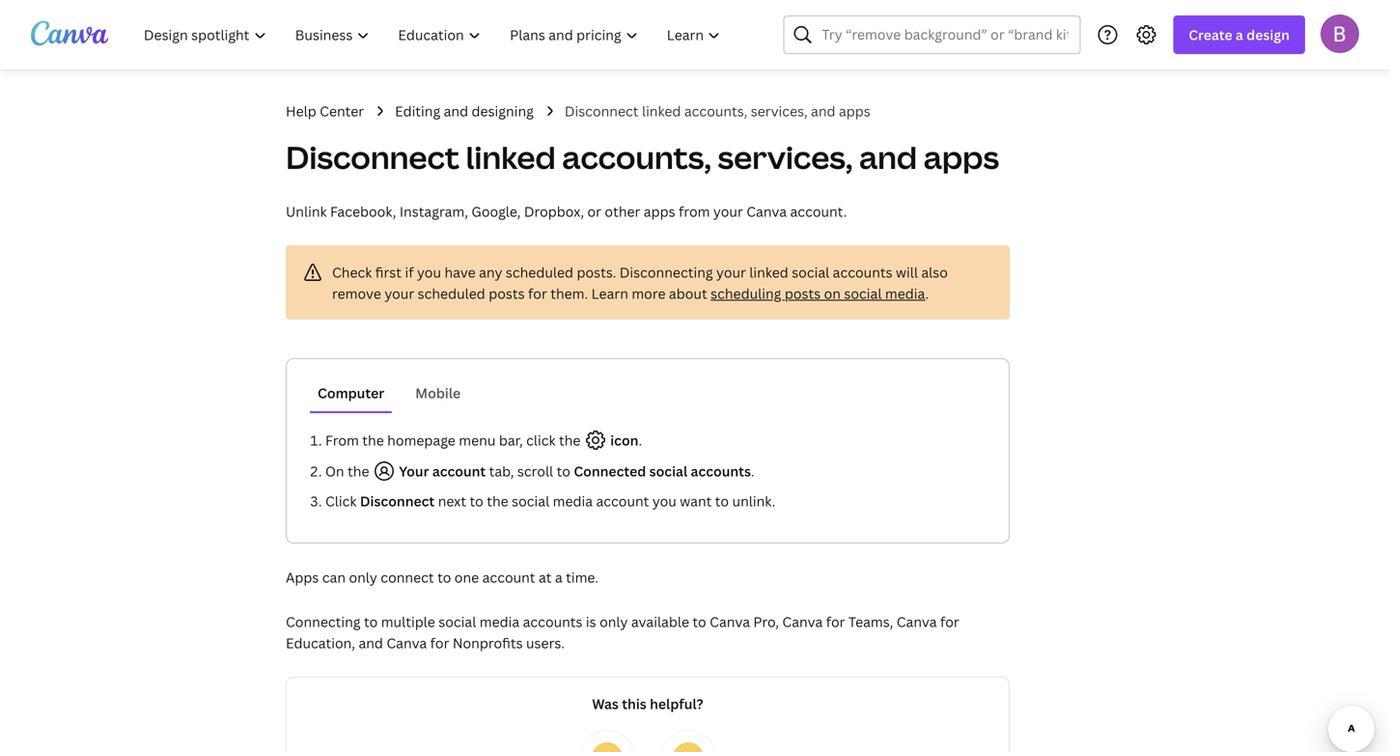 Task type: vqa. For each thing, say whether or not it's contained in the screenshot.
bottom all
no



Task type: describe. For each thing, give the bounding box(es) containing it.
connecting
[[286, 613, 361, 631]]

click
[[526, 431, 556, 450]]

canva right teams,
[[897, 613, 937, 631]]

accounts for is
[[523, 613, 583, 631]]

designing
[[472, 102, 534, 120]]

center
[[320, 102, 364, 120]]

1 vertical spatial scheduled
[[418, 284, 486, 303]]

from
[[325, 431, 359, 450]]

social up "want"
[[650, 462, 688, 480]]

computer
[[318, 384, 385, 402]]

media for accounts
[[480, 613, 520, 631]]

🙂 image
[[592, 743, 623, 752]]

create a design
[[1189, 26, 1290, 44]]

editing
[[395, 102, 441, 120]]

0 vertical spatial disconnect
[[565, 102, 639, 120]]

from the homepage menu bar, click the
[[325, 431, 584, 450]]

check first if you have any scheduled posts. disconnecting your linked social accounts will also remove your scheduled posts for them. learn more about
[[332, 263, 948, 303]]

next
[[438, 492, 466, 510]]

1 vertical spatial accounts,
[[562, 136, 712, 178]]

at
[[539, 568, 552, 587]]

2 vertical spatial account
[[482, 568, 536, 587]]

1 horizontal spatial you
[[653, 492, 677, 510]]

and inside disconnect linked accounts, services, and apps link
[[811, 102, 836, 120]]

0 horizontal spatial a
[[555, 568, 563, 587]]

0 horizontal spatial linked
[[466, 136, 556, 178]]

create
[[1189, 26, 1233, 44]]

on
[[824, 284, 841, 303]]

scheduling posts on social media link
[[711, 284, 926, 303]]

help center link
[[286, 100, 364, 122]]

instagram,
[[400, 202, 468, 221]]

was
[[592, 695, 619, 713]]

also
[[922, 263, 948, 281]]

remove
[[332, 284, 381, 303]]

menu
[[459, 431, 496, 450]]

your for from
[[714, 202, 743, 221]]

0 vertical spatial accounts,
[[685, 102, 748, 120]]

one
[[455, 568, 479, 587]]

disconnecting
[[620, 263, 713, 281]]

2 vertical spatial apps
[[644, 202, 676, 221]]

google,
[[472, 202, 521, 221]]

0 vertical spatial services,
[[751, 102, 808, 120]]

about
[[669, 284, 708, 303]]

if
[[405, 263, 414, 281]]

your
[[399, 462, 429, 480]]

them.
[[551, 284, 588, 303]]

scheduling
[[711, 284, 782, 303]]

1 horizontal spatial scheduled
[[506, 263, 574, 281]]

homepage
[[387, 431, 456, 450]]

was this helpful?
[[592, 695, 704, 713]]

facebook,
[[330, 202, 396, 221]]

1 vertical spatial media
[[553, 492, 593, 510]]

top level navigation element
[[131, 15, 737, 54]]

from
[[679, 202, 710, 221]]

pro,
[[754, 613, 779, 631]]

and inside "connecting to multiple social media accounts is only available to canva pro, canva for teams, canva for education, and canva for nonprofits users."
[[359, 634, 383, 652]]

mobile button
[[408, 375, 469, 411]]

users.
[[526, 634, 565, 652]]

unlink
[[286, 202, 327, 221]]

1 horizontal spatial linked
[[642, 102, 681, 120]]

social down scroll
[[512, 492, 550, 510]]

a inside "dropdown button"
[[1236, 26, 1244, 44]]

is
[[586, 613, 596, 631]]

the right click on the bottom left of page
[[559, 431, 581, 450]]

first
[[375, 263, 402, 281]]

social inside check first if you have any scheduled posts. disconnecting your linked social accounts will also remove your scheduled posts for them. learn more about
[[792, 263, 830, 281]]

unlink.
[[732, 492, 776, 510]]

social inside "connecting to multiple social media accounts is only available to canva pro, canva for teams, canva for education, and canva for nonprofits users."
[[439, 613, 476, 631]]

unlink facebook, instagram, google, dropbox, or other apps from your canva account.
[[286, 202, 847, 221]]

this
[[622, 695, 647, 713]]

1 horizontal spatial apps
[[839, 102, 871, 120]]

accounts inside check first if you have any scheduled posts. disconnecting your linked social accounts will also remove your scheduled posts for them. learn more about
[[833, 263, 893, 281]]

only inside "connecting to multiple social media accounts is only available to canva pro, canva for teams, canva for education, and canva for nonprofits users."
[[600, 613, 628, 631]]

Try "remove background" or "brand kit" search field
[[822, 16, 1068, 53]]

account.
[[790, 202, 847, 221]]

to left one
[[438, 568, 451, 587]]

0 horizontal spatial .
[[639, 431, 642, 450]]

create a design button
[[1174, 15, 1306, 54]]

for down multiple on the bottom left
[[430, 634, 449, 652]]

tab, scroll to connected social accounts .
[[489, 462, 755, 480]]

for left teams,
[[826, 613, 845, 631]]

to left multiple on the bottom left
[[364, 613, 378, 631]]

more
[[632, 284, 666, 303]]

1 vertical spatial account
[[596, 492, 649, 510]]

design
[[1247, 26, 1290, 44]]



Task type: locate. For each thing, give the bounding box(es) containing it.
accounts up "want"
[[691, 462, 751, 480]]

1 posts from the left
[[489, 284, 525, 303]]

media up nonprofits
[[480, 613, 520, 631]]

accounts inside "connecting to multiple social media accounts is only available to canva pro, canva for teams, canva for education, and canva for nonprofits users."
[[523, 613, 583, 631]]

scheduled down have
[[418, 284, 486, 303]]

2 vertical spatial accounts
[[523, 613, 583, 631]]

only
[[349, 568, 377, 587], [600, 613, 628, 631]]

to right scroll
[[557, 462, 571, 480]]

any
[[479, 263, 503, 281]]

the
[[362, 431, 384, 450], [559, 431, 581, 450], [348, 462, 369, 480], [487, 492, 509, 510]]

.
[[926, 284, 929, 303], [639, 431, 642, 450], [751, 462, 755, 480]]

education,
[[286, 634, 355, 652]]

account up next
[[432, 462, 486, 480]]

0 vertical spatial .
[[926, 284, 929, 303]]

a left design
[[1236, 26, 1244, 44]]

for left "them."
[[528, 284, 547, 303]]

you left "want"
[[653, 492, 677, 510]]

social up nonprofits
[[439, 613, 476, 631]]

posts
[[489, 284, 525, 303], [785, 284, 821, 303]]

canva left account.
[[747, 202, 787, 221]]

2 horizontal spatial .
[[926, 284, 929, 303]]

teams,
[[849, 613, 894, 631]]

2 vertical spatial disconnect
[[360, 492, 435, 510]]

accounts for .
[[691, 462, 751, 480]]

accounts
[[833, 263, 893, 281], [691, 462, 751, 480], [523, 613, 583, 631]]

1 vertical spatial a
[[555, 568, 563, 587]]

computer button
[[310, 375, 392, 411]]

click disconnect next to the social media account you want to unlink.
[[325, 492, 776, 510]]

1 vertical spatial services,
[[718, 136, 853, 178]]

media for .
[[885, 284, 926, 303]]

2 vertical spatial media
[[480, 613, 520, 631]]

dropbox,
[[524, 202, 584, 221]]

learn
[[592, 284, 629, 303]]

connecting to multiple social media accounts is only available to canva pro, canva for teams, canva for education, and canva for nonprofits users.
[[286, 613, 960, 652]]

the down tab,
[[487, 492, 509, 510]]

account
[[432, 462, 486, 480], [596, 492, 649, 510], [482, 568, 536, 587]]

0 horizontal spatial accounts
[[523, 613, 583, 631]]

icon
[[607, 431, 639, 450]]

the right from
[[362, 431, 384, 450]]

1 vertical spatial linked
[[466, 136, 556, 178]]

. down also
[[926, 284, 929, 303]]

to right next
[[470, 492, 484, 510]]

posts down any on the left top of page
[[489, 284, 525, 303]]

connect
[[381, 568, 434, 587]]

1 horizontal spatial a
[[1236, 26, 1244, 44]]

1 horizontal spatial accounts
[[691, 462, 751, 480]]

1 vertical spatial only
[[600, 613, 628, 631]]

0 vertical spatial you
[[417, 263, 441, 281]]

only right is
[[600, 613, 628, 631]]

helpful?
[[650, 695, 704, 713]]

tab,
[[489, 462, 514, 480]]

bar,
[[499, 431, 523, 450]]

0 vertical spatial disconnect linked accounts, services, and apps
[[565, 102, 871, 120]]

1 vertical spatial disconnect
[[286, 136, 460, 178]]

account left at
[[482, 568, 536, 587]]

0 vertical spatial only
[[349, 568, 377, 587]]

will
[[896, 263, 918, 281]]

can
[[322, 568, 346, 587]]

apps can only connect to one account at a time.
[[286, 568, 599, 587]]

click
[[325, 492, 357, 510]]

social right the on
[[844, 284, 882, 303]]

0 vertical spatial your
[[714, 202, 743, 221]]

accounts up the on
[[833, 263, 893, 281]]

1 vertical spatial your
[[717, 263, 746, 281]]

connected
[[574, 462, 646, 480]]

accounts,
[[685, 102, 748, 120], [562, 136, 712, 178]]

scheduling posts on social media .
[[711, 284, 929, 303]]

media down will
[[885, 284, 926, 303]]

0 horizontal spatial scheduled
[[418, 284, 486, 303]]

on
[[325, 462, 344, 480]]

your up scheduling
[[717, 263, 746, 281]]

0 horizontal spatial media
[[480, 613, 520, 631]]

available
[[631, 613, 689, 631]]

for
[[528, 284, 547, 303], [826, 613, 845, 631], [941, 613, 960, 631], [430, 634, 449, 652]]

account down tab, scroll to connected social accounts .
[[596, 492, 649, 510]]

your for disconnecting
[[717, 263, 746, 281]]

time.
[[566, 568, 599, 587]]

0 horizontal spatial you
[[417, 263, 441, 281]]

1 vertical spatial accounts
[[691, 462, 751, 480]]

for inside check first if you have any scheduled posts. disconnecting your linked social accounts will also remove your scheduled posts for them. learn more about
[[528, 284, 547, 303]]

2 vertical spatial linked
[[750, 263, 789, 281]]

canva down multiple on the bottom left
[[387, 634, 427, 652]]

. up "unlink."
[[751, 462, 755, 480]]

2 vertical spatial your
[[385, 284, 414, 303]]

0 vertical spatial accounts
[[833, 263, 893, 281]]

1 horizontal spatial only
[[600, 613, 628, 631]]

your right from
[[714, 202, 743, 221]]

1 horizontal spatial posts
[[785, 284, 821, 303]]

0 horizontal spatial only
[[349, 568, 377, 587]]

😔 image
[[673, 743, 704, 752]]

posts inside check first if you have any scheduled posts. disconnecting your linked social accounts will also remove your scheduled posts for them. learn more about
[[489, 284, 525, 303]]

multiple
[[381, 613, 435, 631]]

2 horizontal spatial apps
[[924, 136, 1000, 178]]

media
[[885, 284, 926, 303], [553, 492, 593, 510], [480, 613, 520, 631]]

canva
[[747, 202, 787, 221], [710, 613, 750, 631], [783, 613, 823, 631], [897, 613, 937, 631], [387, 634, 427, 652]]

linked
[[642, 102, 681, 120], [466, 136, 556, 178], [750, 263, 789, 281]]

apps
[[839, 102, 871, 120], [924, 136, 1000, 178], [644, 202, 676, 221]]

disconnect linked accounts, services, and apps
[[565, 102, 871, 120], [286, 136, 1000, 178]]

0 vertical spatial a
[[1236, 26, 1244, 44]]

0 vertical spatial apps
[[839, 102, 871, 120]]

0 horizontal spatial apps
[[644, 202, 676, 221]]

1 vertical spatial apps
[[924, 136, 1000, 178]]

0 vertical spatial media
[[885, 284, 926, 303]]

your down the if
[[385, 284, 414, 303]]

only right can
[[349, 568, 377, 587]]

help center
[[286, 102, 364, 120]]

accounts up users.
[[523, 613, 583, 631]]

have
[[445, 263, 476, 281]]

or
[[588, 202, 602, 221]]

media down "connected"
[[553, 492, 593, 510]]

posts left the on
[[785, 284, 821, 303]]

you
[[417, 263, 441, 281], [653, 492, 677, 510]]

1 horizontal spatial .
[[751, 462, 755, 480]]

editing and designing link
[[395, 100, 534, 122]]

media inside "connecting to multiple social media accounts is only available to canva pro, canva for teams, canva for education, and canva for nonprofits users."
[[480, 613, 520, 631]]

nonprofits
[[453, 634, 523, 652]]

help
[[286, 102, 316, 120]]

scheduled up "them."
[[506, 263, 574, 281]]

2 vertical spatial .
[[751, 462, 755, 480]]

0 horizontal spatial posts
[[489, 284, 525, 303]]

1 vertical spatial you
[[653, 492, 677, 510]]

mobile
[[416, 384, 461, 402]]

your
[[714, 202, 743, 221], [717, 263, 746, 281], [385, 284, 414, 303]]

to right "want"
[[715, 492, 729, 510]]

1 horizontal spatial media
[[553, 492, 593, 510]]

social up scheduling posts on social media link
[[792, 263, 830, 281]]

linked inside check first if you have any scheduled posts. disconnecting your linked social accounts will also remove your scheduled posts for them. learn more about
[[750, 263, 789, 281]]

2 horizontal spatial accounts
[[833, 263, 893, 281]]

0 vertical spatial linked
[[642, 102, 681, 120]]

to
[[557, 462, 571, 480], [470, 492, 484, 510], [715, 492, 729, 510], [438, 568, 451, 587], [364, 613, 378, 631], [693, 613, 707, 631]]

for right teams,
[[941, 613, 960, 631]]

0 vertical spatial account
[[432, 462, 486, 480]]

canva right pro,
[[783, 613, 823, 631]]

posts.
[[577, 263, 616, 281]]

on the
[[325, 462, 373, 480]]

canva left pro,
[[710, 613, 750, 631]]

0 vertical spatial scheduled
[[506, 263, 574, 281]]

bob builder image
[[1321, 14, 1360, 53]]

you inside check first if you have any scheduled posts. disconnecting your linked social accounts will also remove your scheduled posts for them. learn more about
[[417, 263, 441, 281]]

disconnect linked accounts, services, and apps link
[[565, 100, 871, 122]]

your account
[[396, 462, 489, 480]]

1 vertical spatial disconnect linked accounts, services, and apps
[[286, 136, 1000, 178]]

a right at
[[555, 568, 563, 587]]

editing and designing
[[395, 102, 534, 120]]

2 horizontal spatial media
[[885, 284, 926, 303]]

other
[[605, 202, 641, 221]]

want
[[680, 492, 712, 510]]

. up tab, scroll to connected social accounts .
[[639, 431, 642, 450]]

check
[[332, 263, 372, 281]]

2 posts from the left
[[785, 284, 821, 303]]

apps
[[286, 568, 319, 587]]

the right on
[[348, 462, 369, 480]]

a
[[1236, 26, 1244, 44], [555, 568, 563, 587]]

and inside editing and designing link
[[444, 102, 468, 120]]

scroll
[[518, 462, 553, 480]]

2 horizontal spatial linked
[[750, 263, 789, 281]]

social
[[792, 263, 830, 281], [844, 284, 882, 303], [650, 462, 688, 480], [512, 492, 550, 510], [439, 613, 476, 631]]

you right the if
[[417, 263, 441, 281]]

1 vertical spatial .
[[639, 431, 642, 450]]

to right available
[[693, 613, 707, 631]]



